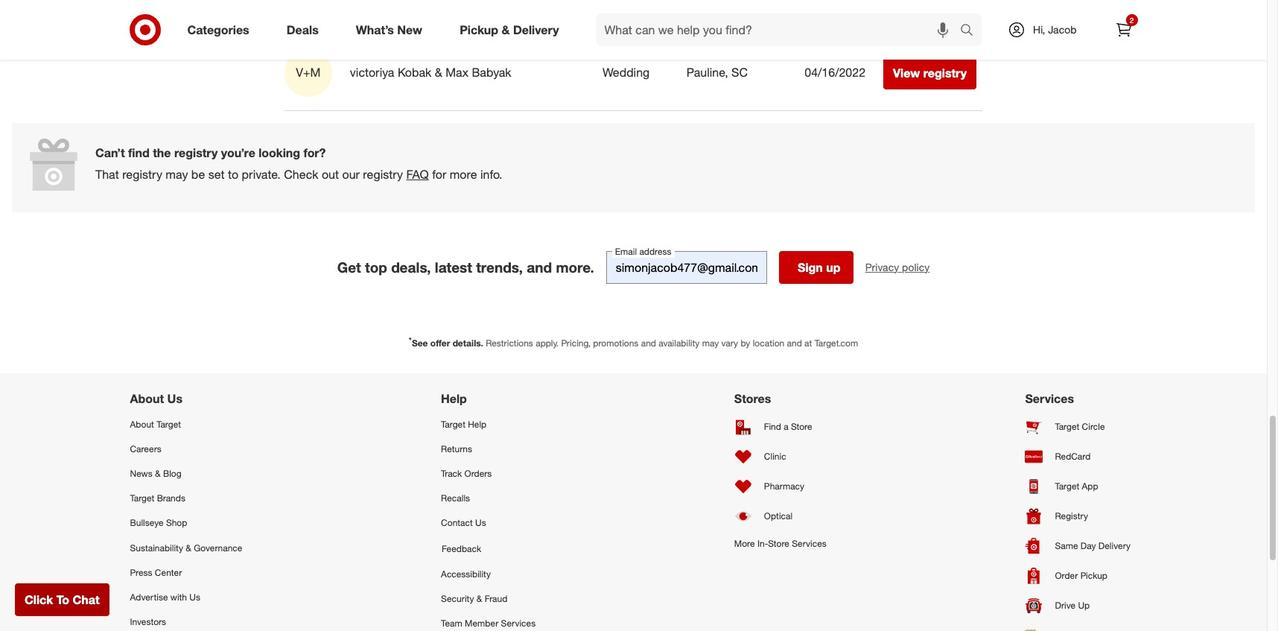 Task type: describe. For each thing, give the bounding box(es) containing it.
us for about us
[[167, 391, 183, 406]]

pauline,
[[687, 65, 729, 80]]

about us
[[130, 391, 183, 406]]

pharmacy
[[764, 481, 805, 492]]

may inside * see offer details. restrictions apply. pricing, promotions and availability may vary by location and at target.com
[[702, 337, 719, 349]]

for
[[432, 167, 447, 182]]

governance
[[194, 542, 242, 553]]

accessibility link
[[441, 562, 536, 586]]

day
[[1081, 540, 1097, 552]]

2 vertical spatial us
[[190, 592, 200, 603]]

store for in-
[[769, 538, 790, 549]]

recalls
[[441, 493, 470, 504]]

wedding
[[603, 65, 650, 80]]

news & blog link
[[130, 461, 242, 486]]

details.
[[453, 337, 483, 349]]

pickup & delivery
[[460, 22, 559, 37]]

deals link
[[274, 13, 337, 46]]

target for target circle
[[1056, 421, 1080, 432]]

can't
[[95, 146, 125, 160]]

target.com
[[815, 337, 859, 349]]

drive up link
[[1026, 591, 1138, 621]]

track orders link
[[441, 461, 536, 486]]

circle
[[1082, 421, 1106, 432]]

optical
[[764, 511, 793, 522]]

hi, jacob
[[1034, 23, 1077, 36]]

target circle link
[[1026, 412, 1138, 442]]

trends,
[[476, 258, 523, 276]]

brands
[[157, 493, 185, 504]]

target brands link
[[130, 486, 242, 511]]

* see offer details. restrictions apply. pricing, promotions and availability may vary by location and at target.com
[[409, 335, 859, 349]]

can't find the registry you're looking for? that registry may be set to private. check out our registry faq for more info.
[[95, 146, 503, 182]]

pauline, sc
[[687, 65, 748, 80]]

advertise
[[130, 592, 168, 603]]

redcard
[[1056, 451, 1091, 462]]

shop
[[166, 517, 187, 529]]

our
[[342, 167, 360, 182]]

offer
[[431, 337, 450, 349]]

recalls link
[[441, 486, 536, 511]]

target for target app
[[1056, 481, 1080, 492]]

search button
[[954, 13, 990, 49]]

drive
[[1056, 600, 1076, 611]]

view
[[894, 65, 921, 80]]

press
[[130, 567, 152, 578]]

app
[[1082, 481, 1099, 492]]

stores
[[735, 391, 771, 406]]

registry up be
[[174, 146, 218, 160]]

deals,
[[391, 258, 431, 276]]

what's
[[356, 22, 394, 37]]

up
[[1079, 600, 1090, 611]]

privacy policy link
[[866, 260, 930, 275]]

pricing,
[[561, 337, 591, 349]]

private.
[[242, 167, 281, 182]]

vary
[[722, 337, 739, 349]]

restrictions
[[486, 337, 533, 349]]

the
[[153, 146, 171, 160]]

& for sustainability & governance
[[186, 542, 191, 553]]

get
[[337, 258, 361, 276]]

store for a
[[791, 421, 813, 432]]

investors
[[130, 616, 166, 627]]

0 vertical spatial services
[[1026, 391, 1075, 406]]

news
[[130, 468, 153, 479]]

& left max
[[435, 65, 442, 80]]

& for security & fraud
[[477, 593, 482, 604]]

04/16/2022
[[805, 65, 866, 80]]

bullseye shop link
[[130, 511, 242, 535]]

redcard link
[[1026, 442, 1138, 472]]

hi,
[[1034, 23, 1046, 36]]

availability
[[659, 337, 700, 349]]

you're
[[221, 146, 256, 160]]

what's new
[[356, 22, 423, 37]]

feedback button
[[441, 535, 536, 562]]

registry down find
[[122, 167, 162, 182]]

victoriya kobak & max babyak
[[350, 65, 512, 80]]

sustainability & governance
[[130, 542, 242, 553]]

about target link
[[130, 412, 242, 437]]

target down about us
[[157, 419, 181, 430]]

promotions
[[593, 337, 639, 349]]

find a store link
[[735, 412, 827, 442]]

apply.
[[536, 337, 559, 349]]

returns link
[[441, 437, 536, 461]]

more
[[450, 167, 477, 182]]

location
[[753, 337, 785, 349]]

set
[[208, 167, 225, 182]]

What can we help you find? suggestions appear below search field
[[596, 13, 964, 46]]

delivery for pickup & delivery
[[513, 22, 559, 37]]

advertise with us link
[[130, 585, 242, 610]]

about target
[[130, 419, 181, 430]]

same day delivery link
[[1026, 531, 1138, 561]]

& for news & blog
[[155, 468, 161, 479]]

target for target help
[[441, 419, 466, 430]]

categories link
[[175, 13, 268, 46]]

more
[[735, 538, 755, 549]]

target for target brands
[[130, 493, 154, 504]]

search
[[954, 24, 990, 38]]

sign
[[798, 260, 823, 275]]

security & fraud
[[441, 593, 508, 604]]

target brands
[[130, 493, 185, 504]]

0 horizontal spatial pickup
[[460, 22, 499, 37]]

max
[[446, 65, 469, 80]]



Task type: locate. For each thing, give the bounding box(es) containing it.
find
[[128, 146, 150, 160]]

target left the app
[[1056, 481, 1080, 492]]

track orders
[[441, 468, 492, 479]]

click to chat
[[25, 592, 100, 607]]

2 horizontal spatial and
[[787, 337, 802, 349]]

registry right our
[[363, 167, 403, 182]]

1 vertical spatial pickup
[[1081, 570, 1108, 581]]

2 vertical spatial services
[[501, 618, 536, 629]]

delivery for same day delivery
[[1099, 540, 1131, 552]]

and left availability
[[641, 337, 656, 349]]

kobak
[[398, 65, 432, 80]]

faq
[[407, 167, 429, 182]]

pickup & delivery link
[[447, 13, 578, 46]]

by
[[741, 337, 751, 349]]

0 horizontal spatial store
[[769, 538, 790, 549]]

0 vertical spatial delivery
[[513, 22, 559, 37]]

security & fraud link
[[441, 586, 536, 611]]

services down fraud
[[501, 618, 536, 629]]

blog
[[163, 468, 182, 479]]

us right contact
[[476, 517, 486, 529]]

target down the news
[[130, 493, 154, 504]]

jacob
[[1049, 23, 1077, 36]]

0 horizontal spatial delivery
[[513, 22, 559, 37]]

1 about from the top
[[130, 391, 164, 406]]

us up about target 'link'
[[167, 391, 183, 406]]

& up 'babyak'
[[502, 22, 510, 37]]

new
[[397, 22, 423, 37]]

0 vertical spatial store
[[791, 421, 813, 432]]

advertise with us
[[130, 592, 200, 603]]

us for contact us
[[476, 517, 486, 529]]

more in-store services link
[[735, 531, 827, 556]]

drive up
[[1056, 600, 1090, 611]]

0 horizontal spatial us
[[167, 391, 183, 406]]

find a store
[[764, 421, 813, 432]]

target left circle
[[1056, 421, 1080, 432]]

0 horizontal spatial and
[[527, 258, 552, 276]]

about up about target
[[130, 391, 164, 406]]

same
[[1056, 540, 1079, 552]]

fraud
[[485, 593, 508, 604]]

about for about us
[[130, 391, 164, 406]]

feedback
[[442, 543, 482, 554]]

& down bullseye shop link
[[186, 542, 191, 553]]

v+m
[[296, 65, 321, 80]]

security
[[441, 593, 474, 604]]

& left fraud
[[477, 593, 482, 604]]

1 horizontal spatial delivery
[[1099, 540, 1131, 552]]

0 vertical spatial may
[[166, 167, 188, 182]]

bullseye shop
[[130, 517, 187, 529]]

1 horizontal spatial us
[[190, 592, 200, 603]]

track
[[441, 468, 462, 479]]

2 link
[[1108, 13, 1141, 46]]

target help link
[[441, 412, 536, 437]]

2 horizontal spatial us
[[476, 517, 486, 529]]

& for pickup & delivery
[[502, 22, 510, 37]]

target
[[157, 419, 181, 430], [441, 419, 466, 430], [1056, 421, 1080, 432], [1056, 481, 1080, 492], [130, 493, 154, 504]]

find
[[764, 421, 782, 432]]

careers link
[[130, 437, 242, 461]]

sign up button
[[779, 251, 854, 284]]

1 vertical spatial store
[[769, 538, 790, 549]]

returns
[[441, 443, 472, 455]]

contact us link
[[441, 511, 536, 535]]

pharmacy link
[[735, 472, 827, 501]]

0 horizontal spatial may
[[166, 167, 188, 182]]

for?
[[304, 146, 326, 160]]

about up careers
[[130, 419, 154, 430]]

1 vertical spatial about
[[130, 419, 154, 430]]

0 horizontal spatial services
[[501, 618, 536, 629]]

clinic
[[764, 451, 787, 462]]

1 horizontal spatial store
[[791, 421, 813, 432]]

store right a
[[791, 421, 813, 432]]

faq link
[[407, 167, 429, 182]]

with
[[171, 592, 187, 603]]

target up returns
[[441, 419, 466, 430]]

services down optical "link"
[[792, 538, 827, 549]]

1 vertical spatial us
[[476, 517, 486, 529]]

help up target help
[[441, 391, 467, 406]]

center
[[155, 567, 182, 578]]

that
[[95, 167, 119, 182]]

privacy policy
[[866, 261, 930, 273]]

0 vertical spatial pickup
[[460, 22, 499, 37]]

news & blog
[[130, 468, 182, 479]]

about inside 'link'
[[130, 419, 154, 430]]

in-
[[758, 538, 769, 549]]

order
[[1056, 570, 1079, 581]]

1 horizontal spatial pickup
[[1081, 570, 1108, 581]]

store down optical "link"
[[769, 538, 790, 549]]

policy
[[902, 261, 930, 273]]

careers
[[130, 443, 162, 455]]

what's new link
[[343, 13, 441, 46]]

clinic link
[[735, 442, 827, 472]]

1 vertical spatial help
[[468, 419, 487, 430]]

services up target circle
[[1026, 391, 1075, 406]]

help up returns link
[[468, 419, 487, 430]]

privacy
[[866, 261, 900, 273]]

team
[[441, 618, 463, 629]]

1 vertical spatial services
[[792, 538, 827, 549]]

1 vertical spatial may
[[702, 337, 719, 349]]

accessibility
[[441, 568, 491, 580]]

more in-store services
[[735, 538, 827, 549]]

sc
[[732, 65, 748, 80]]

target app
[[1056, 481, 1099, 492]]

latest
[[435, 258, 472, 276]]

registry inside view registry link
[[924, 65, 967, 80]]

info.
[[481, 167, 503, 182]]

pickup up 'babyak'
[[460, 22, 499, 37]]

to
[[56, 592, 69, 607]]

may left be
[[166, 167, 188, 182]]

victoriya
[[350, 65, 395, 80]]

1 vertical spatial delivery
[[1099, 540, 1131, 552]]

team member services link
[[441, 611, 536, 631]]

click to chat button
[[15, 583, 109, 616]]

us right 'with' at the bottom left of page
[[190, 592, 200, 603]]

services
[[1026, 391, 1075, 406], [792, 538, 827, 549], [501, 618, 536, 629]]

contact us
[[441, 517, 486, 529]]

bullseye
[[130, 517, 164, 529]]

& left blog
[[155, 468, 161, 479]]

chat
[[73, 592, 100, 607]]

and left more.
[[527, 258, 552, 276]]

None text field
[[606, 251, 767, 284]]

check
[[284, 167, 319, 182]]

2 about from the top
[[130, 419, 154, 430]]

2 horizontal spatial services
[[1026, 391, 1075, 406]]

0 vertical spatial about
[[130, 391, 164, 406]]

0 vertical spatial help
[[441, 391, 467, 406]]

may left vary
[[702, 337, 719, 349]]

registry
[[1056, 511, 1089, 522]]

1 horizontal spatial services
[[792, 538, 827, 549]]

1 horizontal spatial help
[[468, 419, 487, 430]]

registry right view
[[924, 65, 967, 80]]

0 horizontal spatial help
[[441, 391, 467, 406]]

click
[[25, 592, 53, 607]]

and left at
[[787, 337, 802, 349]]

about for about target
[[130, 419, 154, 430]]

0 vertical spatial us
[[167, 391, 183, 406]]

1 horizontal spatial may
[[702, 337, 719, 349]]

investors link
[[130, 610, 242, 631]]

more.
[[556, 258, 594, 276]]

registry link
[[1026, 501, 1138, 531]]

order pickup link
[[1026, 561, 1138, 591]]

may inside can't find the registry you're looking for? that registry may be set to private. check out our registry faq for more info.
[[166, 167, 188, 182]]

view registry link
[[884, 56, 977, 89]]

&
[[502, 22, 510, 37], [435, 65, 442, 80], [155, 468, 161, 479], [186, 542, 191, 553], [477, 593, 482, 604]]

1 horizontal spatial and
[[641, 337, 656, 349]]

pickup right order
[[1081, 570, 1108, 581]]

and
[[527, 258, 552, 276], [641, 337, 656, 349], [787, 337, 802, 349]]



Task type: vqa. For each thing, say whether or not it's contained in the screenshot.
in at top right
no



